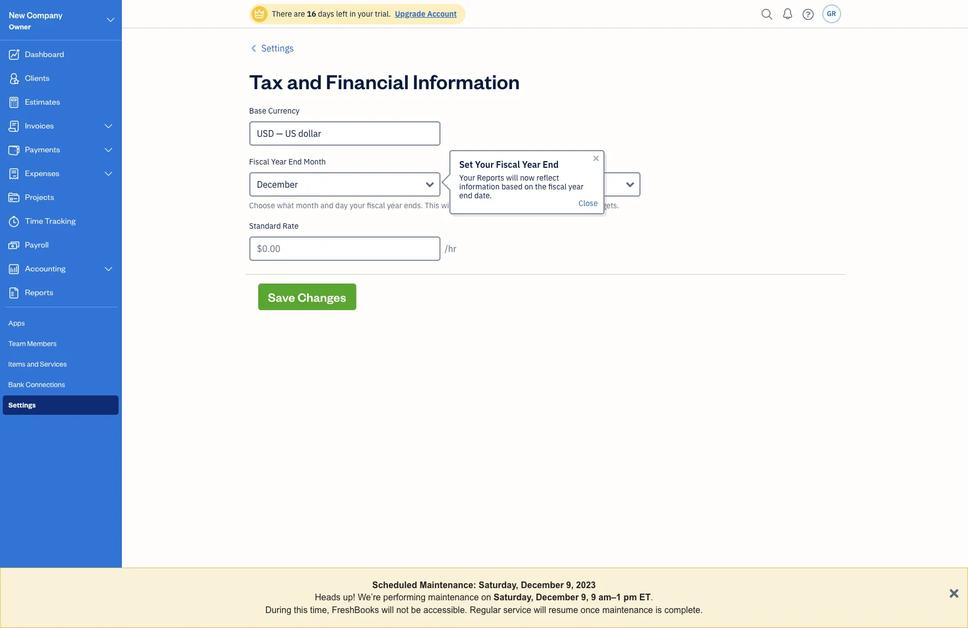 Task type: vqa. For each thing, say whether or not it's contained in the screenshot.
bottommost Your
yes



Task type: describe. For each thing, give the bounding box(es) containing it.
close
[[579, 199, 598, 209]]

owner
[[9, 22, 31, 31]]

new
[[9, 10, 25, 21]]

× dialog
[[0, 568, 969, 629]]

accessible.
[[424, 606, 468, 615]]

freshbooks
[[332, 606, 379, 615]]

accounting
[[25, 263, 66, 274]]

financial
[[326, 68, 409, 94]]

1 vertical spatial year
[[387, 201, 402, 211]]

am–1
[[599, 594, 622, 603]]

Standard Rate text field
[[249, 237, 441, 261]]

items
[[8, 360, 25, 369]]

team members link
[[3, 334, 119, 354]]

apps link
[[3, 314, 119, 333]]

dashboard
[[551, 201, 589, 211]]

timer image
[[7, 216, 21, 227]]

bank connections link
[[3, 375, 119, 395]]

chevron large down image for expenses
[[103, 170, 114, 179]]

set
[[460, 159, 473, 170]]

and inside main element
[[27, 360, 39, 369]]

new company owner
[[9, 10, 63, 31]]

chevron large down image for invoices
[[103, 122, 114, 131]]

year for december
[[271, 157, 287, 167]]

et
[[640, 594, 651, 603]]

estimates link
[[3, 92, 119, 114]]

reports link
[[3, 282, 119, 305]]

chevron large down image for accounting
[[103, 265, 114, 274]]

16
[[307, 9, 316, 19]]

regular
[[470, 606, 501, 615]]

save changes
[[268, 289, 346, 305]]

expense image
[[7, 169, 21, 180]]

payment image
[[7, 145, 21, 156]]

dashboard image
[[7, 49, 21, 60]]

base currency
[[249, 106, 300, 116]]

fiscal inside the set your fiscal year end your reports will now reflect information based on the fiscal year end date. close
[[496, 159, 520, 170]]

fiscal year end month
[[249, 157, 326, 167]]

day
[[336, 201, 348, 211]]

end for 31
[[489, 157, 502, 167]]

time
[[25, 216, 43, 226]]

×
[[950, 582, 960, 603]]

go to help image
[[800, 6, 818, 22]]

expenses link
[[3, 163, 119, 186]]

gr button
[[823, 4, 842, 23]]

month
[[304, 157, 326, 167]]

reports
[[509, 201, 535, 211]]

Currency text field
[[250, 123, 440, 145]]

december inside field
[[257, 179, 298, 190]]

client image
[[7, 73, 21, 84]]

reflected
[[466, 201, 497, 211]]

gr
[[828, 9, 837, 18]]

year inside the set your fiscal year end your reports will now reflect information based on the fiscal year end date. close
[[569, 182, 584, 192]]

information
[[413, 68, 520, 94]]

0 horizontal spatial fiscal
[[367, 201, 385, 211]]

choose
[[249, 201, 275, 211]]

ends.
[[404, 201, 423, 211]]

settings link
[[3, 396, 119, 415]]

team members
[[8, 339, 57, 348]]

invoice image
[[7, 121, 21, 132]]

chevronleft image
[[249, 42, 259, 55]]

end for december
[[289, 157, 302, 167]]

and up currency
[[287, 68, 322, 94]]

there are 16 days left in your trial. upgrade account
[[272, 9, 457, 19]]

will right the service
[[534, 606, 547, 615]]

changes
[[298, 289, 346, 305]]

0 horizontal spatial maintenance
[[428, 594, 479, 603]]

scheduled maintenance: saturday, december 9, 2023 heads up! we're performing maintenance on saturday, december 9, 9 am–1 pm et . during this time, freshbooks will not be accessible. regular service will resume once maintenance is complete.
[[265, 581, 703, 615]]

will inside the set your fiscal year end your reports will now reflect information based on the fiscal year end date. close
[[506, 173, 519, 183]]

0 vertical spatial your
[[358, 9, 373, 19]]

are
[[294, 9, 305, 19]]

on inside the set your fiscal year end your reports will now reflect information based on the fiscal year end date. close
[[525, 182, 534, 192]]

time tracking link
[[3, 211, 119, 233]]

chevron large down image for payments
[[103, 146, 114, 155]]

project image
[[7, 192, 21, 204]]

2023
[[577, 581, 596, 591]]

year for 31
[[472, 157, 487, 167]]

save
[[268, 289, 295, 305]]

will left not
[[382, 606, 394, 615]]

crown image
[[254, 8, 265, 20]]

members
[[27, 339, 57, 348]]

there
[[272, 9, 292, 19]]

standard
[[249, 221, 281, 231]]

account
[[428, 9, 457, 19]]

payroll
[[25, 240, 49, 250]]

and left the day
[[321, 201, 334, 211]]

estimate image
[[7, 97, 21, 108]]

31
[[457, 179, 468, 190]]

standard rate
[[249, 221, 299, 231]]

widgets.
[[590, 201, 620, 211]]

clients link
[[3, 68, 119, 90]]

information
[[460, 182, 500, 192]]

currency
[[268, 106, 300, 116]]

0 vertical spatial your
[[475, 159, 494, 170]]

by
[[499, 201, 508, 211]]

notifications image
[[779, 3, 797, 25]]

fiscal for 31
[[450, 157, 470, 167]]

main element
[[0, 0, 150, 629]]

during
[[265, 606, 292, 615]]

the
[[535, 182, 547, 192]]

apps
[[8, 319, 25, 328]]

dashboard
[[25, 49, 64, 59]]

complete.
[[665, 606, 703, 615]]

invoices link
[[3, 115, 119, 138]]

/hr
[[445, 243, 457, 255]]

company
[[27, 10, 63, 21]]

tracking
[[45, 216, 76, 226]]



Task type: locate. For each thing, give the bounding box(es) containing it.
0 horizontal spatial year
[[271, 157, 287, 167]]

year up now
[[523, 159, 541, 170]]

your right the "set"
[[475, 159, 494, 170]]

chevron large down image inside invoices link
[[103, 122, 114, 131]]

1 vertical spatial settings
[[8, 401, 36, 410]]

saturday, up "regular"
[[479, 581, 519, 591]]

0 vertical spatial chevron large down image
[[106, 13, 116, 27]]

and down the
[[536, 201, 550, 211]]

settings right chevronleft image
[[262, 43, 294, 54]]

close button
[[579, 199, 598, 209]]

end inside the set your fiscal year end your reports will now reflect information based on the fiscal year end date. close
[[543, 159, 559, 170]]

is
[[656, 606, 662, 615]]

0 horizontal spatial fiscal
[[249, 157, 270, 167]]

what
[[277, 201, 294, 211]]

left
[[336, 9, 348, 19]]

1 vertical spatial be
[[411, 606, 421, 615]]

2 horizontal spatial year
[[523, 159, 541, 170]]

chevron large down image
[[106, 13, 116, 27], [103, 146, 114, 155], [103, 170, 114, 179]]

reports down fiscal year end day
[[477, 173, 505, 183]]

1 horizontal spatial maintenance
[[603, 606, 654, 615]]

1 vertical spatial chevron large down image
[[103, 265, 114, 274]]

0 vertical spatial fiscal
[[549, 182, 567, 192]]

be right not
[[411, 606, 421, 615]]

2 horizontal spatial end
[[543, 159, 559, 170]]

0 vertical spatial year
[[569, 182, 584, 192]]

money image
[[7, 240, 21, 251]]

time tracking
[[25, 216, 76, 226]]

1 chevron large down image from the top
[[103, 122, 114, 131]]

dashboard link
[[3, 44, 119, 67]]

1 vertical spatial maintenance
[[603, 606, 654, 615]]

team
[[8, 339, 26, 348]]

bank connections
[[8, 380, 65, 389]]

1 vertical spatial 9,
[[582, 594, 589, 603]]

your right in
[[358, 9, 373, 19]]

1 horizontal spatial reports
[[477, 173, 505, 183]]

time,
[[310, 606, 330, 615]]

search image
[[759, 6, 777, 22]]

items and services
[[8, 360, 67, 369]]

fiscal right the
[[549, 182, 567, 192]]

0 horizontal spatial on
[[482, 594, 492, 603]]

1 horizontal spatial settings
[[262, 43, 294, 54]]

fiscal up choose
[[249, 157, 270, 167]]

year up dashboard
[[569, 182, 584, 192]]

9, left 2023
[[567, 581, 574, 591]]

9,
[[567, 581, 574, 591], [582, 594, 589, 603]]

be down 31
[[455, 201, 464, 211]]

based
[[502, 182, 523, 192]]

year left month
[[271, 157, 287, 167]]

settings down bank
[[8, 401, 36, 410]]

end up reflect
[[543, 159, 559, 170]]

1 horizontal spatial year
[[472, 157, 487, 167]]

choose what month and day your fiscal year ends. this will be reflected by reports and dashboard widgets.
[[249, 201, 620, 211]]

end left day
[[489, 157, 502, 167]]

2 vertical spatial december
[[536, 594, 579, 603]]

2 vertical spatial chevron large down image
[[103, 170, 114, 179]]

× button
[[950, 582, 960, 603]]

9, left '9'
[[582, 594, 589, 603]]

end
[[289, 157, 302, 167], [489, 157, 502, 167], [543, 159, 559, 170]]

0 vertical spatial chevron large down image
[[103, 122, 114, 131]]

0 vertical spatial reports
[[477, 173, 505, 183]]

now
[[520, 173, 535, 183]]

0 horizontal spatial end
[[289, 157, 302, 167]]

1 horizontal spatial fiscal
[[450, 157, 470, 167]]

invoices
[[25, 120, 54, 131]]

chevron large down image inside "expenses" link
[[103, 170, 114, 179]]

scheduled
[[373, 581, 417, 591]]

saturday, up the service
[[494, 594, 534, 603]]

0 vertical spatial on
[[525, 182, 534, 192]]

reports down accounting
[[25, 287, 53, 298]]

pm
[[624, 594, 637, 603]]

this
[[425, 201, 440, 211]]

fiscal inside the set your fiscal year end your reports will now reflect information based on the fiscal year end date. close
[[549, 182, 567, 192]]

payroll link
[[3, 235, 119, 257]]

accounting link
[[3, 258, 119, 281]]

service
[[504, 606, 532, 615]]

year inside the set your fiscal year end your reports will now reflect information based on the fiscal year end date. close
[[523, 159, 541, 170]]

tax
[[249, 68, 283, 94]]

reports inside the set your fiscal year end your reports will now reflect information based on the fiscal year end date. close
[[477, 173, 505, 183]]

on inside scheduled maintenance: saturday, december 9, 2023 heads up! we're performing maintenance on saturday, december 9, 9 am–1 pm et . during this time, freshbooks will not be accessible. regular service will resume once maintenance is complete.
[[482, 594, 492, 603]]

settings inside button
[[262, 43, 294, 54]]

fiscal
[[549, 182, 567, 192], [367, 201, 385, 211]]

0 vertical spatial december
[[257, 179, 298, 190]]

1 vertical spatial fiscal
[[367, 201, 385, 211]]

chevron large down image
[[103, 122, 114, 131], [103, 265, 114, 274]]

estimates
[[25, 96, 60, 107]]

services
[[40, 360, 67, 369]]

set your fiscal year end your reports will now reflect information based on the fiscal year end date. close
[[460, 159, 598, 209]]

fiscal year end day
[[450, 157, 517, 167]]

bank
[[8, 380, 24, 389]]

1 vertical spatial your
[[460, 173, 475, 183]]

upgrade account link
[[393, 9, 457, 19]]

fiscal up 31
[[450, 157, 470, 167]]

tax and financial information
[[249, 68, 520, 94]]

end left month
[[289, 157, 302, 167]]

in
[[350, 9, 356, 19]]

year left ends.
[[387, 201, 402, 211]]

Fiscal Year End Month field
[[249, 172, 441, 197]]

items and services link
[[3, 355, 119, 374]]

projects link
[[3, 187, 119, 210]]

payments
[[25, 144, 60, 155]]

will left now
[[506, 173, 519, 183]]

0 horizontal spatial be
[[411, 606, 421, 615]]

performing
[[384, 594, 426, 603]]

expenses
[[25, 168, 59, 179]]

save changes button
[[258, 284, 356, 311]]

2 chevron large down image from the top
[[103, 265, 114, 274]]

1 vertical spatial your
[[350, 201, 365, 211]]

0 vertical spatial saturday,
[[479, 581, 519, 591]]

0 vertical spatial settings
[[262, 43, 294, 54]]

date.
[[475, 191, 492, 201]]

we're
[[358, 594, 381, 603]]

on left the
[[525, 182, 534, 192]]

not
[[397, 606, 409, 615]]

and
[[287, 68, 322, 94], [321, 201, 334, 211], [536, 201, 550, 211], [27, 360, 39, 369]]

1 vertical spatial december
[[521, 581, 564, 591]]

1 vertical spatial chevron large down image
[[103, 146, 114, 155]]

.
[[651, 594, 654, 603]]

maintenance down pm
[[603, 606, 654, 615]]

and right items
[[27, 360, 39, 369]]

0 vertical spatial 9,
[[567, 581, 574, 591]]

maintenance
[[428, 594, 479, 603], [603, 606, 654, 615]]

reflect
[[537, 173, 559, 183]]

maintenance:
[[420, 581, 477, 591]]

close image
[[592, 154, 601, 163]]

settings inside main element
[[8, 401, 36, 410]]

chevron large down image down payroll link
[[103, 265, 114, 274]]

0 horizontal spatial year
[[387, 201, 402, 211]]

fiscal
[[249, 157, 270, 167], [450, 157, 470, 167], [496, 159, 520, 170]]

rate
[[283, 221, 299, 231]]

0 horizontal spatial reports
[[25, 287, 53, 298]]

your down the "set"
[[460, 173, 475, 183]]

1 horizontal spatial year
[[569, 182, 584, 192]]

1 horizontal spatial 9,
[[582, 594, 589, 603]]

this
[[294, 606, 308, 615]]

1 horizontal spatial be
[[455, 201, 464, 211]]

reports inside main element
[[25, 287, 53, 298]]

your right the day
[[350, 201, 365, 211]]

your
[[358, 9, 373, 19], [350, 201, 365, 211]]

connections
[[26, 380, 65, 389]]

chart image
[[7, 264, 21, 275]]

clients
[[25, 73, 50, 83]]

on
[[525, 182, 534, 192], [482, 594, 492, 603]]

1 vertical spatial saturday,
[[494, 594, 534, 603]]

1 vertical spatial reports
[[25, 287, 53, 298]]

fiscal up based
[[496, 159, 520, 170]]

upgrade
[[395, 9, 426, 19]]

0 horizontal spatial 9,
[[567, 581, 574, 591]]

up!
[[343, 594, 356, 603]]

report image
[[7, 288, 21, 299]]

2 horizontal spatial fiscal
[[496, 159, 520, 170]]

once
[[581, 606, 600, 615]]

0 vertical spatial maintenance
[[428, 594, 479, 603]]

0 vertical spatial be
[[455, 201, 464, 211]]

trial.
[[375, 9, 391, 19]]

saturday,
[[479, 581, 519, 591], [494, 594, 534, 603]]

year up 'information'
[[472, 157, 487, 167]]

maintenance down maintenance:
[[428, 594, 479, 603]]

chevron large down image down estimates link
[[103, 122, 114, 131]]

fiscal right the day
[[367, 201, 385, 211]]

on up "regular"
[[482, 594, 492, 603]]

1 horizontal spatial fiscal
[[549, 182, 567, 192]]

resume
[[549, 606, 579, 615]]

1 vertical spatial on
[[482, 594, 492, 603]]

will right this
[[441, 201, 454, 211]]

1 horizontal spatial on
[[525, 182, 534, 192]]

base
[[249, 106, 267, 116]]

1 horizontal spatial end
[[489, 157, 502, 167]]

be inside scheduled maintenance: saturday, december 9, 2023 heads up! we're performing maintenance on saturday, december 9, 9 am–1 pm et . during this time, freshbooks will not be accessible. regular service will resume once maintenance is complete.
[[411, 606, 421, 615]]

Fiscal Year End Day field
[[450, 172, 641, 197]]

0 horizontal spatial settings
[[8, 401, 36, 410]]

fiscal for december
[[249, 157, 270, 167]]

settings button
[[249, 42, 294, 55]]

settings
[[262, 43, 294, 54], [8, 401, 36, 410]]

days
[[318, 9, 334, 19]]

9
[[592, 594, 596, 603]]

year
[[569, 182, 584, 192], [387, 201, 402, 211]]



